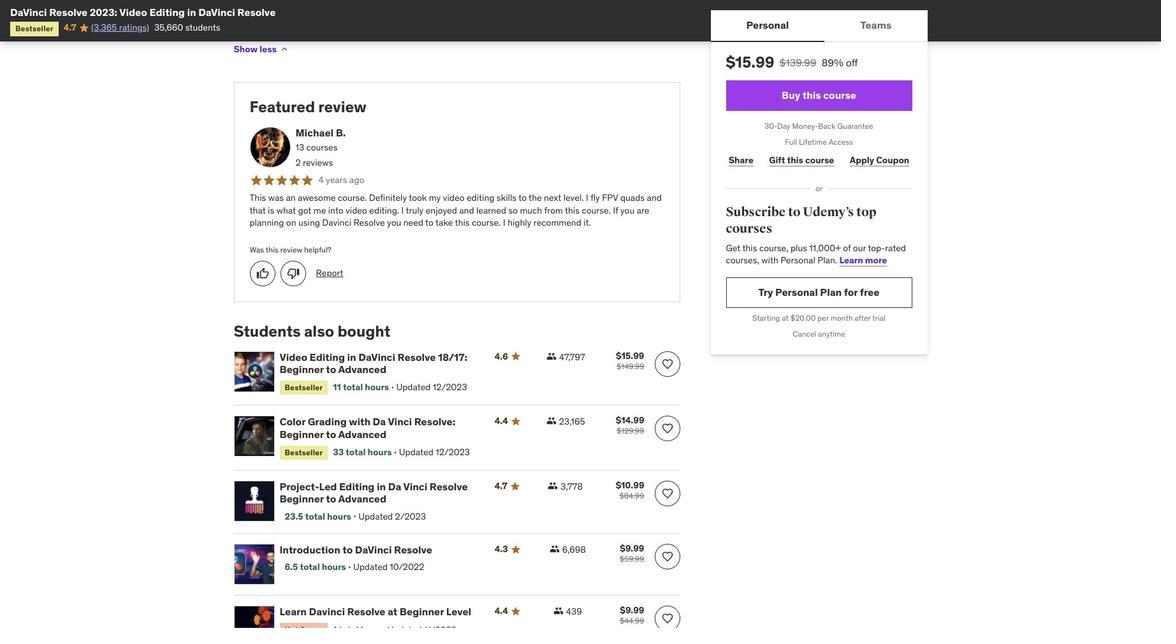 Task type: describe. For each thing, give the bounding box(es) containing it.
was this review helpful?
[[250, 245, 332, 255]]

project-led editing in da vinci resolve beginner to advanced link
[[280, 480, 479, 506]]

wishlist image for 18/17:
[[661, 358, 674, 370]]

try personal plan for free link
[[726, 277, 912, 308]]

the
[[529, 192, 542, 204]]

xsmall image left 6,698
[[550, 544, 560, 554]]

this for buy this course
[[803, 89, 821, 102]]

total for 6.5
[[300, 562, 320, 573]]

12/2023 for video editing in davinci resolve 18/17: beginner to advanced
[[433, 382, 467, 393]]

share button
[[726, 148, 756, 173]]

wishlist image for project-led editing in da vinci resolve beginner to advanced
[[661, 487, 674, 500]]

course,
[[760, 242, 789, 254]]

4.3
[[495, 544, 508, 555]]

6.5 total hours
[[285, 562, 346, 573]]

30-day money-back guarantee full lifetime access
[[765, 121, 874, 147]]

11,000+
[[810, 242, 841, 254]]

you
[[254, 0, 269, 8]]

23.5
[[285, 511, 303, 522]]

starting at $20.00 per month after trial cancel anytime
[[753, 313, 886, 338]]

or
[[816, 183, 823, 193]]

1 vertical spatial xsmall image
[[554, 606, 564, 616]]

of
[[843, 242, 851, 254]]

personal button
[[711, 10, 825, 41]]

$9.99 for introduction to davinci resolve
[[620, 543, 645, 554]]

learned inside this was an awesome course. definitely took my video editing skills to the next level. i fly fpv quads and that is what got me into video editing. i truly enjoyed and learned so much from this course. if you are planning on using davinci resolve you need to take this course. i highly recommend it.
[[476, 205, 506, 216]]

starting
[[753, 313, 780, 323]]

rated
[[885, 242, 906, 254]]

this for gift this course
[[787, 154, 804, 166]]

project-led editing in da vinci resolve beginner to advanced
[[280, 480, 468, 505]]

michael b. 13 courses 2 reviews
[[296, 126, 346, 168]]

back
[[819, 121, 836, 131]]

gift this course link
[[767, 148, 837, 173]]

teams
[[861, 19, 892, 32]]

color
[[280, 416, 306, 428]]

$9.99 $44.99
[[620, 605, 645, 626]]

davinci inside 'video editing in davinci resolve 18/17: beginner to advanced'
[[359, 351, 395, 363]]

level.
[[564, 192, 584, 204]]

2 vertical spatial course.
[[472, 217, 501, 229]]

featured review
[[250, 97, 367, 117]]

2/2023
[[395, 511, 426, 522]]

2023:
[[90, 6, 117, 18]]

an
[[286, 192, 296, 204]]

mark as helpful image
[[256, 267, 269, 280]]

35,660
[[154, 22, 183, 33]]

this down level.
[[565, 205, 580, 216]]

0 vertical spatial bestseller
[[15, 24, 53, 33]]

to inside 'video editing in davinci resolve 18/17: beginner to advanced'
[[326, 363, 336, 376]]

resolve inside you are a complete beginner who has never opened  davinci resolve (or have never learned how to use it properly).
[[493, 0, 525, 8]]

at inside starting at $20.00 per month after trial cancel anytime
[[782, 313, 789, 323]]

0 vertical spatial review
[[319, 97, 367, 117]]

11
[[333, 382, 341, 393]]

much
[[520, 205, 542, 216]]

guarantee
[[838, 121, 874, 131]]

hours for 11 total hours
[[365, 382, 389, 393]]

show less
[[234, 43, 277, 55]]

access
[[829, 137, 853, 147]]

mark as unhelpful image
[[287, 267, 299, 280]]

buy
[[782, 89, 801, 102]]

this right take
[[455, 217, 470, 229]]

wishlist image for resolve:
[[661, 423, 674, 435]]

grading
[[308, 416, 347, 428]]

0 vertical spatial in
[[187, 6, 196, 18]]

course for buy this course
[[824, 89, 857, 102]]

money-
[[793, 121, 819, 131]]

our
[[853, 242, 866, 254]]

xsmall image for vinci
[[548, 481, 558, 491]]

have
[[540, 0, 558, 8]]

video editing in davinci resolve 18/17: beginner to advanced link
[[280, 351, 479, 376]]

total for 23.5
[[305, 511, 325, 522]]

learn davinci resolve at beginner level
[[280, 605, 471, 618]]

courses inside 'michael b. 13 courses 2 reviews'
[[307, 142, 338, 153]]

definitely
[[369, 192, 407, 204]]

$10.99
[[616, 480, 645, 491]]

are inside you are a complete beginner who has never opened  davinci resolve (or have never learned how to use it properly).
[[271, 0, 284, 8]]

0 horizontal spatial review
[[280, 245, 302, 255]]

learn davinci resolve at beginner level link
[[280, 605, 479, 618]]

da inside project-led editing in da vinci resolve beginner to advanced
[[388, 480, 401, 493]]

cancel
[[793, 329, 817, 338]]

$10.99 $84.99
[[616, 480, 645, 501]]

1 vertical spatial 4.7
[[495, 480, 508, 492]]

learned inside you are a complete beginner who has never opened  davinci resolve (or have never learned how to use it properly).
[[585, 0, 615, 8]]

10/2022
[[390, 562, 424, 573]]

subscribe
[[726, 204, 786, 220]]

to left take
[[426, 217, 434, 229]]

total for 33
[[346, 447, 366, 458]]

1 vertical spatial i
[[402, 205, 404, 216]]

beginner inside the color grading with da vinci resolve: beginner to advanced
[[280, 428, 324, 441]]

in inside 'video editing in davinci resolve 18/17: beginner to advanced'
[[347, 351, 356, 363]]

coupon
[[877, 154, 910, 166]]

updated 12/2023 for 18/17:
[[396, 382, 467, 393]]

(or
[[527, 0, 537, 8]]

18/17:
[[438, 351, 468, 363]]

$15.99 for $15.99 $139.99 89% off
[[726, 52, 775, 72]]

use
[[646, 0, 660, 8]]

6.5
[[285, 562, 298, 573]]

helpful?
[[304, 245, 332, 255]]

was
[[268, 192, 284, 204]]

video inside 'video editing in davinci resolve 18/17: beginner to advanced'
[[280, 351, 307, 363]]

wishlist image for level
[[661, 612, 674, 625]]

has
[[389, 0, 403, 8]]

top-
[[868, 242, 885, 254]]

0 horizontal spatial 4.7
[[64, 22, 76, 33]]

editing inside project-led editing in da vinci resolve beginner to advanced
[[339, 480, 375, 493]]

month
[[831, 313, 853, 323]]

trial
[[873, 313, 886, 323]]

updated 2/2023
[[359, 511, 426, 522]]

opened
[[429, 0, 459, 8]]

23.5 total hours
[[285, 511, 351, 522]]

0 vertical spatial video
[[119, 6, 147, 18]]

updated for 33 total hours
[[399, 447, 434, 458]]

ratings)
[[119, 22, 149, 33]]

wishlist image for introduction to davinci resolve
[[661, 551, 674, 563]]

35,660 students
[[154, 22, 220, 33]]

1 horizontal spatial you
[[621, 205, 635, 216]]

b.
[[336, 126, 346, 139]]

2
[[296, 157, 301, 168]]

this for get this course, plus 11,000+ of our top-rated courses, with personal plan.
[[743, 242, 758, 254]]

apply coupon
[[850, 154, 910, 166]]

bestseller for color
[[285, 448, 323, 457]]

advanced for in
[[338, 363, 387, 376]]

xsmall image inside show less button
[[279, 44, 289, 54]]

get
[[726, 242, 741, 254]]

properly).
[[254, 9, 292, 20]]

to inside project-led editing in da vinci resolve beginner to advanced
[[326, 493, 336, 505]]

bestseller for video
[[285, 383, 323, 392]]

bought
[[338, 321, 391, 341]]

per
[[818, 313, 829, 323]]

top
[[857, 204, 877, 220]]

video editing in davinci resolve 18/17: beginner to advanced
[[280, 351, 468, 376]]



Task type: locate. For each thing, give the bounding box(es) containing it.
this right buy
[[803, 89, 821, 102]]

less
[[260, 43, 277, 55]]

1 horizontal spatial da
[[388, 480, 401, 493]]

2 horizontal spatial in
[[377, 480, 386, 493]]

1 vertical spatial wishlist image
[[661, 551, 674, 563]]

4.4 for resolve:
[[495, 416, 508, 427]]

me
[[314, 205, 326, 216]]

never
[[405, 0, 427, 8], [560, 0, 582, 8]]

12/2023 down 18/17:
[[433, 382, 467, 393]]

learn for learn more
[[840, 255, 864, 266]]

this right was
[[266, 245, 279, 255]]

3 wishlist image from the top
[[661, 612, 674, 625]]

to inside you are a complete beginner who has never opened  davinci resolve (or have never learned how to use it properly).
[[635, 0, 643, 8]]

with down course, on the top
[[762, 255, 779, 266]]

course. down editing
[[472, 217, 501, 229]]

buy this course
[[782, 89, 857, 102]]

resolve inside this was an awesome course. definitely took my video editing skills to the next level. i fly fpv quads and that is what got me into video editing. i truly enjoyed and learned so much from this course. if you are planning on using davinci resolve you need to take this course. i highly recommend it.
[[354, 217, 385, 229]]

to left the udemy's
[[788, 204, 801, 220]]

advanced up 11 total hours
[[338, 363, 387, 376]]

0 vertical spatial $9.99
[[620, 543, 645, 554]]

4.4
[[495, 416, 508, 427], [495, 605, 508, 617]]

report button
[[316, 267, 343, 280]]

da up the 33 total hours
[[373, 416, 386, 428]]

2 4.4 from the top
[[495, 605, 508, 617]]

course down lifetime
[[806, 154, 835, 166]]

awesome
[[298, 192, 336, 204]]

0 horizontal spatial at
[[388, 605, 398, 618]]

never right has
[[405, 0, 427, 8]]

to inside the color grading with da vinci resolve: beginner to advanced
[[326, 428, 336, 441]]

0 horizontal spatial learned
[[476, 205, 506, 216]]

davinci inside you are a complete beginner who has never opened  davinci resolve (or have never learned how to use it properly).
[[461, 0, 491, 8]]

this up courses,
[[743, 242, 758, 254]]

0 horizontal spatial with
[[349, 416, 371, 428]]

from
[[544, 205, 563, 216]]

1 vertical spatial video
[[280, 351, 307, 363]]

3 advanced from the top
[[338, 493, 387, 505]]

23,165
[[559, 416, 585, 428]]

this right gift
[[787, 154, 804, 166]]

wishlist image right $44.99
[[661, 612, 674, 625]]

da up updated 2/2023
[[388, 480, 401, 493]]

0 vertical spatial with
[[762, 255, 779, 266]]

1 vertical spatial review
[[280, 245, 302, 255]]

2 horizontal spatial course.
[[582, 205, 611, 216]]

fpv
[[602, 192, 618, 204]]

1 horizontal spatial xsmall image
[[554, 606, 564, 616]]

hours down led
[[327, 511, 351, 522]]

you right if
[[621, 205, 635, 216]]

review up b.
[[319, 97, 367, 117]]

(3,365
[[91, 22, 117, 33]]

2 $9.99 from the top
[[620, 605, 645, 616]]

2 wishlist image from the top
[[661, 551, 674, 563]]

0 horizontal spatial you
[[387, 217, 401, 229]]

0 vertical spatial and
[[647, 192, 662, 204]]

4 years ago
[[319, 174, 364, 186]]

0 vertical spatial wishlist image
[[661, 487, 674, 500]]

course for gift this course
[[806, 154, 835, 166]]

1 vertical spatial 4.4
[[495, 605, 508, 617]]

hours down color grading with da vinci resolve: beginner to advanced link
[[368, 447, 392, 458]]

4.4 for level
[[495, 605, 508, 617]]

0 horizontal spatial course.
[[338, 192, 367, 204]]

updated up resolve:
[[396, 382, 431, 393]]

wishlist image right $149.99
[[661, 358, 674, 370]]

courses,
[[726, 255, 760, 266]]

advanced for with
[[338, 428, 387, 441]]

in down bought
[[347, 351, 356, 363]]

1 vertical spatial with
[[349, 416, 371, 428]]

get this course, plus 11,000+ of our top-rated courses, with personal plan.
[[726, 242, 906, 266]]

2 advanced from the top
[[338, 428, 387, 441]]

1 vertical spatial in
[[347, 351, 356, 363]]

vinci inside the color grading with da vinci resolve: beginner to advanced
[[388, 416, 412, 428]]

0 vertical spatial advanced
[[338, 363, 387, 376]]

level
[[446, 605, 471, 618]]

2 vertical spatial in
[[377, 480, 386, 493]]

i left highly
[[503, 217, 506, 229]]

0 horizontal spatial video
[[119, 6, 147, 18]]

$9.99 down $84.99
[[620, 543, 645, 554]]

you are a complete beginner who has never opened  davinci resolve (or have never learned how to use it properly).
[[254, 0, 667, 20]]

a
[[286, 0, 291, 8]]

you down editing.
[[387, 217, 401, 229]]

and down editing
[[459, 205, 474, 216]]

xsmall image left 3,778 at the bottom of the page
[[548, 481, 558, 491]]

updated 12/2023 down resolve:
[[399, 447, 470, 458]]

1 horizontal spatial and
[[647, 192, 662, 204]]

3,778
[[561, 481, 583, 493]]

to left the the
[[519, 192, 527, 204]]

da inside the color grading with da vinci resolve: beginner to advanced
[[373, 416, 386, 428]]

in up 35,660 students
[[187, 6, 196, 18]]

also
[[304, 321, 334, 341]]

beginner
[[280, 363, 324, 376], [280, 428, 324, 441], [280, 493, 324, 505], [400, 605, 444, 618]]

subscribe to udemy's top courses
[[726, 204, 877, 237]]

$9.99 for learn davinci resolve at beginner level
[[620, 605, 645, 616]]

0 vertical spatial learn
[[840, 255, 864, 266]]

advanced
[[338, 363, 387, 376], [338, 428, 387, 441], [338, 493, 387, 505]]

vinci inside project-led editing in da vinci resolve beginner to advanced
[[403, 480, 428, 493]]

hours down video editing in davinci resolve 18/17: beginner to advanced link
[[365, 382, 389, 393]]

$15.99 for $15.99 $149.99
[[616, 350, 645, 361]]

in inside project-led editing in da vinci resolve beginner to advanced
[[377, 480, 386, 493]]

$9.99 down $59.99
[[620, 605, 645, 616]]

advanced up the 33 total hours
[[338, 428, 387, 441]]

1 vertical spatial learned
[[476, 205, 506, 216]]

beginner inside project-led editing in da vinci resolve beginner to advanced
[[280, 493, 324, 505]]

1 horizontal spatial review
[[319, 97, 367, 117]]

xsmall image
[[279, 44, 289, 54], [554, 606, 564, 616]]

resolve inside project-led editing in da vinci resolve beginner to advanced
[[430, 480, 468, 493]]

0 vertical spatial da
[[373, 416, 386, 428]]

0 horizontal spatial i
[[402, 205, 404, 216]]

total for 11
[[343, 382, 363, 393]]

with inside get this course, plus 11,000+ of our top-rated courses, with personal plan.
[[762, 255, 779, 266]]

1 vertical spatial video
[[346, 205, 367, 216]]

1 vertical spatial learn
[[280, 605, 307, 618]]

are
[[271, 0, 284, 8], [637, 205, 650, 216]]

1 vertical spatial wishlist image
[[661, 423, 674, 435]]

updated for 11 total hours
[[396, 382, 431, 393]]

2 never from the left
[[560, 0, 582, 8]]

1 wishlist image from the top
[[661, 487, 674, 500]]

$9.99 $59.99
[[620, 543, 645, 564]]

updated 12/2023 up resolve:
[[396, 382, 467, 393]]

0 vertical spatial 12/2023
[[433, 382, 467, 393]]

hours for 33 total hours
[[368, 447, 392, 458]]

personal inside button
[[747, 19, 789, 32]]

wishlist image right $59.99
[[661, 551, 674, 563]]

i left truly
[[402, 205, 404, 216]]

courses down 'subscribe'
[[726, 221, 773, 237]]

advanced inside 'video editing in davinci resolve 18/17: beginner to advanced'
[[338, 363, 387, 376]]

1 horizontal spatial i
[[503, 217, 506, 229]]

students
[[234, 321, 301, 341]]

try
[[759, 286, 773, 299]]

led
[[319, 480, 337, 493]]

1 advanced from the top
[[338, 363, 387, 376]]

editing inside 'video editing in davinci resolve 18/17: beginner to advanced'
[[310, 351, 345, 363]]

1 vertical spatial advanced
[[338, 428, 387, 441]]

this for was this review helpful?
[[266, 245, 279, 255]]

course up 'back'
[[824, 89, 857, 102]]

personal
[[747, 19, 789, 32], [781, 255, 816, 266], [776, 286, 818, 299]]

1 vertical spatial bestseller
[[285, 383, 323, 392]]

2 vertical spatial editing
[[339, 480, 375, 493]]

at inside learn davinci resolve at beginner level link
[[388, 605, 398, 618]]

beginner left level
[[400, 605, 444, 618]]

xsmall image left 23,165
[[547, 416, 557, 426]]

1 horizontal spatial course.
[[472, 217, 501, 229]]

0 vertical spatial video
[[443, 192, 465, 204]]

0 vertical spatial davinci
[[322, 217, 352, 229]]

updated for 6.5 total hours
[[353, 562, 388, 573]]

total right 33
[[346, 447, 366, 458]]

updated 12/2023 for resolve:
[[399, 447, 470, 458]]

0 vertical spatial course.
[[338, 192, 367, 204]]

1 vertical spatial editing
[[310, 351, 345, 363]]

0 vertical spatial at
[[782, 313, 789, 323]]

advanced up updated 2/2023
[[338, 493, 387, 505]]

0 vertical spatial updated 12/2023
[[396, 382, 467, 393]]

davinci down 6.5 total hours
[[309, 605, 345, 618]]

1 vertical spatial course
[[806, 154, 835, 166]]

i
[[586, 192, 589, 204], [402, 205, 404, 216], [503, 217, 506, 229]]

1 vertical spatial course.
[[582, 205, 611, 216]]

show
[[234, 43, 258, 55]]

students also bought
[[234, 321, 391, 341]]

1 horizontal spatial courses
[[726, 221, 773, 237]]

course. down fly on the top right of page
[[582, 205, 611, 216]]

beginner up 23.5
[[280, 493, 324, 505]]

beginner
[[332, 0, 368, 8]]

xsmall image left the 47,797 at bottom
[[547, 351, 557, 361]]

1 never from the left
[[405, 0, 427, 8]]

xsmall image right less
[[279, 44, 289, 54]]

after
[[855, 313, 871, 323]]

video up ratings)
[[119, 6, 147, 18]]

plan.
[[818, 255, 838, 266]]

1 horizontal spatial 4.7
[[495, 480, 508, 492]]

0 vertical spatial courses
[[307, 142, 338, 153]]

1 vertical spatial at
[[388, 605, 398, 618]]

learn
[[840, 255, 864, 266], [280, 605, 307, 618]]

2 vertical spatial advanced
[[338, 493, 387, 505]]

my
[[429, 192, 441, 204]]

1 vertical spatial updated 12/2023
[[399, 447, 470, 458]]

0 vertical spatial course
[[824, 89, 857, 102]]

12/2023 for color grading with da vinci resolve: beginner to advanced
[[436, 447, 470, 458]]

hours down introduction to davinci resolve
[[322, 562, 346, 573]]

$44.99
[[620, 616, 645, 626]]

so
[[509, 205, 518, 216]]

quads
[[621, 192, 645, 204]]

at left $20.00
[[782, 313, 789, 323]]

2 vertical spatial personal
[[776, 286, 818, 299]]

tab list
[[711, 10, 928, 42]]

it.
[[584, 217, 591, 229]]

$15.99 right the 47,797 at bottom
[[616, 350, 645, 361]]

33
[[333, 447, 344, 458]]

wishlist image right the $129.99
[[661, 423, 674, 435]]

0 horizontal spatial and
[[459, 205, 474, 216]]

xsmall image
[[547, 351, 557, 361], [547, 416, 557, 426], [548, 481, 558, 491], [550, 544, 560, 554]]

with up the 33 total hours
[[349, 416, 371, 428]]

0 horizontal spatial courses
[[307, 142, 338, 153]]

updated down project-led editing in da vinci resolve beginner to advanced
[[359, 511, 393, 522]]

4.7 left the (3,365
[[64, 22, 76, 33]]

is
[[268, 205, 274, 216]]

vinci up "2/2023"
[[403, 480, 428, 493]]

to inside subscribe to udemy's top courses
[[788, 204, 801, 220]]

personal up $20.00
[[776, 286, 818, 299]]

personal down plus
[[781, 255, 816, 266]]

free
[[860, 286, 880, 299]]

0 horizontal spatial video
[[346, 205, 367, 216]]

personal inside get this course, plus 11,000+ of our top-rated courses, with personal plan.
[[781, 255, 816, 266]]

personal up $15.99 $139.99 89% off at the right top
[[747, 19, 789, 32]]

1 vertical spatial vinci
[[403, 480, 428, 493]]

$9.99 inside $9.99 $44.99
[[620, 605, 645, 616]]

in up updated 2/2023
[[377, 480, 386, 493]]

off
[[846, 56, 858, 69]]

course. down ago
[[338, 192, 367, 204]]

wishlist image
[[661, 358, 674, 370], [661, 423, 674, 435], [661, 612, 674, 625]]

hours
[[365, 382, 389, 393], [368, 447, 392, 458], [327, 511, 351, 522], [322, 562, 346, 573]]

this inside button
[[803, 89, 821, 102]]

$15.99 $149.99
[[616, 350, 645, 371]]

into
[[328, 205, 344, 216]]

updated for 23.5 total hours
[[359, 511, 393, 522]]

are inside this was an awesome course. definitely took my video editing skills to the next level. i fly fpv quads and that is what got me into video editing. i truly enjoyed and learned so much from this course. if you are planning on using davinci resolve you need to take this course. i highly recommend it.
[[637, 205, 650, 216]]

learn more
[[840, 255, 888, 266]]

review up mark as unhelpful image
[[280, 245, 302, 255]]

if
[[613, 205, 619, 216]]

plan
[[821, 286, 842, 299]]

1 vertical spatial courses
[[726, 221, 773, 237]]

planning
[[250, 217, 284, 229]]

resolve inside 'video editing in davinci resolve 18/17: beginner to advanced'
[[398, 351, 436, 363]]

1 horizontal spatial never
[[560, 0, 582, 8]]

michael beam image
[[250, 127, 291, 168]]

xsmall image left '439'
[[554, 606, 564, 616]]

$15.99 $139.99 89% off
[[726, 52, 858, 72]]

video right into
[[346, 205, 367, 216]]

0 vertical spatial 4.4
[[495, 416, 508, 427]]

0 vertical spatial editing
[[150, 6, 185, 18]]

0 vertical spatial learned
[[585, 0, 615, 8]]

wishlist image
[[661, 487, 674, 500], [661, 551, 674, 563]]

at down updated 10/2022
[[388, 605, 398, 618]]

1 vertical spatial davinci
[[309, 605, 345, 618]]

2 horizontal spatial i
[[586, 192, 589, 204]]

11 total hours
[[333, 382, 389, 393]]

featured
[[250, 97, 315, 117]]

1 horizontal spatial video
[[280, 351, 307, 363]]

$15.99 down personal button
[[726, 52, 775, 72]]

to up 23.5 total hours
[[326, 493, 336, 505]]

and right quads
[[647, 192, 662, 204]]

never right have
[[560, 0, 582, 8]]

beginner down students also bought
[[280, 363, 324, 376]]

video
[[443, 192, 465, 204], [346, 205, 367, 216]]

to up 11
[[326, 363, 336, 376]]

to
[[635, 0, 643, 8], [519, 192, 527, 204], [788, 204, 801, 220], [426, 217, 434, 229], [326, 363, 336, 376], [326, 428, 336, 441], [326, 493, 336, 505], [343, 544, 353, 556]]

2 vertical spatial wishlist image
[[661, 612, 674, 625]]

next
[[544, 192, 562, 204]]

1 vertical spatial are
[[637, 205, 650, 216]]

total down introduction
[[300, 562, 320, 573]]

439
[[566, 606, 582, 618]]

bestseller
[[15, 24, 53, 33], [285, 383, 323, 392], [285, 448, 323, 457]]

learn for learn davinci resolve at beginner level
[[280, 605, 307, 618]]

$20.00
[[791, 313, 816, 323]]

courses inside subscribe to udemy's top courses
[[726, 221, 773, 237]]

$9.99 inside $9.99 $59.99
[[620, 543, 645, 554]]

courses up reviews
[[307, 142, 338, 153]]

hours for 6.5 total hours
[[322, 562, 346, 573]]

are left a
[[271, 0, 284, 8]]

1 horizontal spatial video
[[443, 192, 465, 204]]

this
[[250, 192, 266, 204]]

1 $9.99 from the top
[[620, 543, 645, 554]]

1 horizontal spatial at
[[782, 313, 789, 323]]

hours for 23.5 total hours
[[327, 511, 351, 522]]

this inside get this course, plus 11,000+ of our top-rated courses, with personal plan.
[[743, 242, 758, 254]]

1 horizontal spatial learned
[[585, 0, 615, 8]]

beginner up project-
[[280, 428, 324, 441]]

editing
[[150, 6, 185, 18], [310, 351, 345, 363], [339, 480, 375, 493]]

1 horizontal spatial are
[[637, 205, 650, 216]]

33 total hours
[[333, 447, 392, 458]]

0 vertical spatial you
[[621, 205, 635, 216]]

recommend
[[534, 217, 582, 229]]

1 vertical spatial and
[[459, 205, 474, 216]]

2 wishlist image from the top
[[661, 423, 674, 435]]

0 horizontal spatial xsmall image
[[279, 44, 289, 54]]

tab list containing personal
[[711, 10, 928, 42]]

learn down '6.5'
[[280, 605, 307, 618]]

1 vertical spatial $15.99
[[616, 350, 645, 361]]

0 vertical spatial vinci
[[388, 416, 412, 428]]

fly
[[591, 192, 600, 204]]

learn down of at the top right of page
[[840, 255, 864, 266]]

i left fly on the top right of page
[[586, 192, 589, 204]]

$14.99
[[616, 415, 645, 426]]

beginner inside 'video editing in davinci resolve 18/17: beginner to advanced'
[[280, 363, 324, 376]]

editing up 35,660
[[150, 6, 185, 18]]

12/2023 down resolve:
[[436, 447, 470, 458]]

0 vertical spatial i
[[586, 192, 589, 204]]

1 vertical spatial you
[[387, 217, 401, 229]]

4.7 up 4.3
[[495, 480, 508, 492]]

it
[[662, 0, 667, 8]]

0 horizontal spatial are
[[271, 0, 284, 8]]

0 vertical spatial 4.7
[[64, 22, 76, 33]]

updated down introduction to davinci resolve link
[[353, 562, 388, 573]]

0 horizontal spatial never
[[405, 0, 427, 8]]

full
[[785, 137, 797, 147]]

total
[[343, 382, 363, 393], [346, 447, 366, 458], [305, 511, 325, 522], [300, 562, 320, 573]]

davinci inside this was an awesome course. definitely took my video editing skills to the next level. i fly fpv quads and that is what got me into video editing. i truly enjoyed and learned so much from this course. if you are planning on using davinci resolve you need to take this course. i highly recommend it.
[[322, 217, 352, 229]]

advanced inside the color grading with da vinci resolve: beginner to advanced
[[338, 428, 387, 441]]

2 vertical spatial i
[[503, 217, 506, 229]]

editing.
[[369, 205, 399, 216]]

to up 33
[[326, 428, 336, 441]]

vinci left resolve:
[[388, 416, 412, 428]]

davinci down into
[[322, 217, 352, 229]]

learn more link
[[840, 255, 888, 266]]

0 horizontal spatial da
[[373, 416, 386, 428]]

with inside the color grading with da vinci resolve: beginner to advanced
[[349, 416, 371, 428]]

1 4.4 from the top
[[495, 416, 508, 427]]

wishlist image right $84.99
[[661, 487, 674, 500]]

total right 11
[[343, 382, 363, 393]]

2 vertical spatial bestseller
[[285, 448, 323, 457]]

video down students also bought
[[280, 351, 307, 363]]

course.
[[338, 192, 367, 204], [582, 205, 611, 216], [472, 217, 501, 229]]

1 vertical spatial da
[[388, 480, 401, 493]]

1 wishlist image from the top
[[661, 358, 674, 370]]

advanced inside project-led editing in da vinci resolve beginner to advanced
[[338, 493, 387, 505]]

0 vertical spatial personal
[[747, 19, 789, 32]]

course inside button
[[824, 89, 857, 102]]

xsmall image for resolve:
[[547, 416, 557, 426]]

are down quads
[[637, 205, 650, 216]]

truly
[[406, 205, 424, 216]]

try personal plan for free
[[759, 286, 880, 299]]

editing right led
[[339, 480, 375, 493]]

editing down also
[[310, 351, 345, 363]]

$129.99
[[617, 426, 645, 436]]

you
[[621, 205, 635, 216], [387, 217, 401, 229]]

xsmall image for 18/17:
[[547, 351, 557, 361]]

total right 23.5
[[305, 511, 325, 522]]

updated down resolve:
[[399, 447, 434, 458]]

learned left how
[[585, 0, 615, 8]]

$9.99
[[620, 543, 645, 554], [620, 605, 645, 616]]

0 horizontal spatial in
[[187, 6, 196, 18]]

to left use
[[635, 0, 643, 8]]

to up 6.5 total hours
[[343, 544, 353, 556]]

1 horizontal spatial in
[[347, 351, 356, 363]]

show less button
[[234, 36, 289, 62]]

1 vertical spatial personal
[[781, 255, 816, 266]]

learned down editing
[[476, 205, 506, 216]]

1 vertical spatial 12/2023
[[436, 447, 470, 458]]



Task type: vqa. For each thing, say whether or not it's contained in the screenshot.
the topmost 'small' image
no



